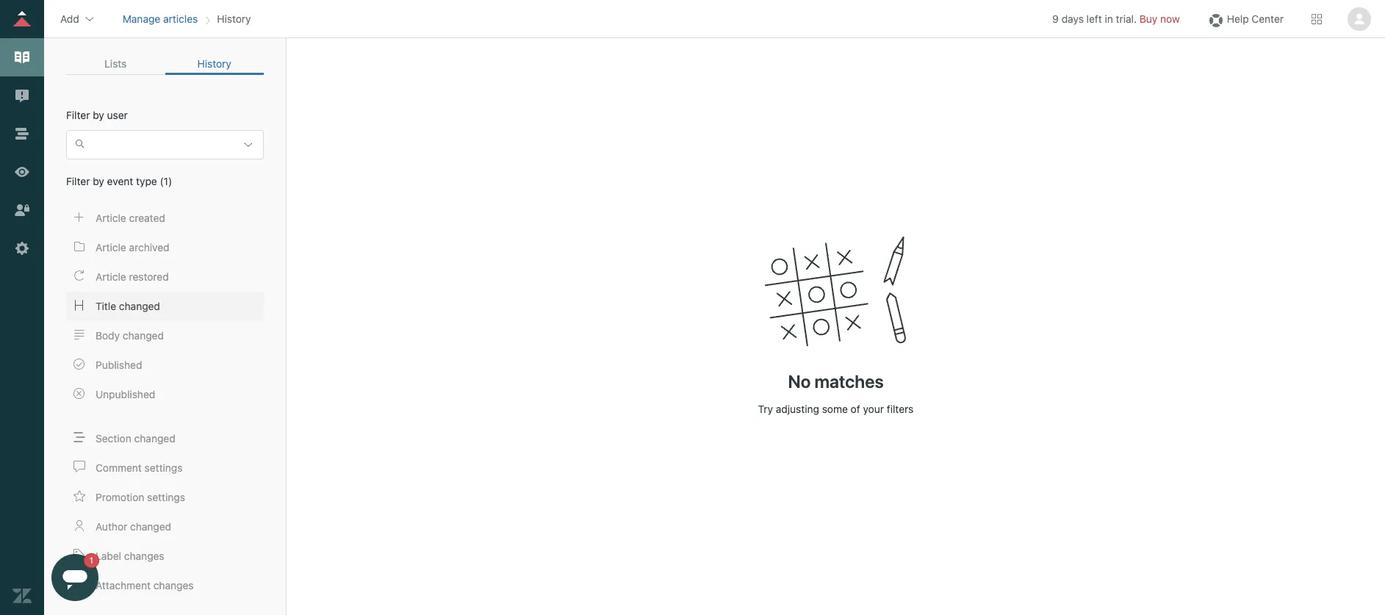 Task type: vqa. For each thing, say whether or not it's contained in the screenshot.
'Comment settings' button
yes



Task type: locate. For each thing, give the bounding box(es) containing it.
archived
[[129, 241, 170, 254]]

1 vertical spatial settings
[[147, 491, 185, 504]]

your
[[863, 403, 884, 415]]

article left the created
[[96, 212, 126, 224]]

filter
[[66, 109, 90, 121], [66, 175, 90, 187]]

articles
[[163, 12, 198, 25]]

changed down title changed
[[123, 329, 164, 342]]

settings
[[145, 462, 183, 474], [147, 491, 185, 504]]

buy
[[1140, 12, 1158, 25]]

attachment changes button
[[66, 571, 264, 601]]

navigation containing manage articles
[[120, 8, 254, 30]]

article archived
[[96, 241, 170, 254]]

2 by from the top
[[93, 175, 104, 187]]

trial.
[[1116, 12, 1137, 25]]

unpublished button
[[66, 380, 264, 409]]

history
[[217, 12, 251, 25], [197, 57, 231, 70]]

by for event
[[93, 175, 104, 187]]

manage articles
[[123, 12, 198, 25]]

3 article from the top
[[96, 270, 126, 283]]

label
[[96, 550, 121, 562]]

article for article restored
[[96, 270, 126, 283]]

2 vertical spatial article
[[96, 270, 126, 283]]

changes inside attachment changes button
[[153, 579, 194, 592]]

0 vertical spatial changes
[[124, 550, 164, 562]]

section
[[96, 432, 131, 445]]

by left event
[[93, 175, 104, 187]]

1 filter from the top
[[66, 109, 90, 121]]

by
[[93, 109, 104, 121], [93, 175, 104, 187]]

1 vertical spatial by
[[93, 175, 104, 187]]

by left user
[[93, 109, 104, 121]]

changes inside label changes "button"
[[124, 550, 164, 562]]

article for article archived
[[96, 241, 126, 254]]

author
[[96, 520, 127, 533]]

changed inside title changed button
[[119, 300, 160, 312]]

changed inside body changed button
[[123, 329, 164, 342]]

1 by from the top
[[93, 109, 104, 121]]

arrange content image
[[12, 124, 32, 143]]

0 vertical spatial by
[[93, 109, 104, 121]]

navigation
[[120, 8, 254, 30]]

changed for title changed
[[119, 300, 160, 312]]

changed
[[119, 300, 160, 312], [123, 329, 164, 342], [134, 432, 175, 445], [130, 520, 171, 533]]

article for article created
[[96, 212, 126, 224]]

manage articles link
[[123, 12, 198, 25]]

article up title
[[96, 270, 126, 283]]

article
[[96, 212, 126, 224], [96, 241, 126, 254], [96, 270, 126, 283]]

settings inside promotion settings button
[[147, 491, 185, 504]]

1 vertical spatial article
[[96, 241, 126, 254]]

0 vertical spatial settings
[[145, 462, 183, 474]]

1 vertical spatial changes
[[153, 579, 194, 592]]

(1)
[[160, 175, 172, 187]]

filter left event
[[66, 175, 90, 187]]

manage
[[123, 12, 160, 25]]

add
[[60, 12, 79, 25]]

changed for section changed
[[134, 432, 175, 445]]

try
[[758, 403, 773, 415]]

changed for author changed
[[130, 520, 171, 533]]

changes for attachment changes
[[153, 579, 194, 592]]

event
[[107, 175, 133, 187]]

comment settings button
[[66, 454, 264, 483]]

author changed button
[[66, 512, 264, 542]]

zendesk image
[[12, 587, 32, 606]]

0 vertical spatial filter
[[66, 109, 90, 121]]

title changed
[[96, 300, 160, 312]]

article archived button
[[66, 233, 264, 262]]

9
[[1053, 12, 1059, 25]]

no
[[788, 371, 811, 392]]

changed up comment settings button
[[134, 432, 175, 445]]

changed inside section changed button
[[134, 432, 175, 445]]

history down articles at left
[[197, 57, 231, 70]]

some
[[822, 403, 848, 415]]

1 vertical spatial filter
[[66, 175, 90, 187]]

changes down label changes "button"
[[153, 579, 194, 592]]

settings down section changed button on the left bottom
[[145, 462, 183, 474]]

1 vertical spatial history
[[197, 57, 231, 70]]

settings inside comment settings button
[[145, 462, 183, 474]]

settings down comment settings button
[[147, 491, 185, 504]]

no matches
[[788, 371, 884, 392]]

article down "article created" on the left
[[96, 241, 126, 254]]

help center button
[[1202, 8, 1289, 30]]

changed down article restored
[[119, 300, 160, 312]]

lists link
[[66, 53, 165, 75]]

filter left user
[[66, 109, 90, 121]]

2 filter from the top
[[66, 175, 90, 187]]

label changes
[[96, 550, 164, 562]]

help center
[[1227, 12, 1284, 25]]

2 article from the top
[[96, 241, 126, 254]]

article restored button
[[66, 262, 264, 292]]

author changed
[[96, 520, 171, 533]]

user permissions image
[[12, 201, 32, 220]]

published button
[[66, 351, 264, 380]]

changed down promotion settings
[[130, 520, 171, 533]]

history up history link
[[217, 12, 251, 25]]

1 article from the top
[[96, 212, 126, 224]]

changed inside author changed button
[[130, 520, 171, 533]]

0 vertical spatial article
[[96, 212, 126, 224]]

customize design image
[[12, 162, 32, 182]]

changes
[[124, 550, 164, 562], [153, 579, 194, 592]]

changes up attachment changes
[[124, 550, 164, 562]]



Task type: describe. For each thing, give the bounding box(es) containing it.
filter by user
[[66, 109, 128, 121]]

manage articles image
[[12, 48, 32, 67]]

add button
[[56, 8, 100, 30]]

changes for label changes
[[124, 550, 164, 562]]

attachment
[[96, 579, 151, 592]]

zendesk products image
[[1312, 14, 1322, 24]]

adjusting
[[776, 403, 820, 415]]

history link
[[165, 53, 264, 75]]

comment settings
[[96, 462, 183, 474]]

restored
[[129, 270, 169, 283]]

created
[[129, 212, 165, 224]]

section changed
[[96, 432, 175, 445]]

moderate content image
[[12, 86, 32, 105]]

lists
[[104, 57, 127, 70]]

filter for filter by event type (1)
[[66, 175, 90, 187]]

settings for comment settings
[[145, 462, 183, 474]]

article restored
[[96, 270, 169, 283]]

of
[[851, 403, 861, 415]]

by for user
[[93, 109, 104, 121]]

article created
[[96, 212, 165, 224]]

changed for body changed
[[123, 329, 164, 342]]

promotion settings
[[96, 491, 185, 504]]

settings for promotion settings
[[147, 491, 185, 504]]

help
[[1227, 12, 1249, 25]]

body changed button
[[66, 321, 264, 351]]

0 vertical spatial history
[[217, 12, 251, 25]]

article created button
[[66, 204, 264, 233]]

title
[[96, 300, 116, 312]]

label changes button
[[66, 542, 264, 571]]

9 days left in trial. buy now
[[1053, 12, 1180, 25]]

in
[[1105, 12, 1113, 25]]

user
[[107, 109, 128, 121]]

section changed button
[[66, 424, 264, 454]]

filter for filter by user
[[66, 109, 90, 121]]

center
[[1252, 12, 1284, 25]]

body
[[96, 329, 120, 342]]

attachment changes
[[96, 579, 194, 592]]

filter by event type (1)
[[66, 175, 172, 187]]

promotion
[[96, 491, 144, 504]]

unpublished
[[96, 388, 155, 401]]

left
[[1087, 12, 1102, 25]]

title changed button
[[66, 292, 264, 321]]

promotion settings button
[[66, 483, 264, 512]]

try adjusting some of your filters
[[758, 403, 914, 415]]

comment
[[96, 462, 142, 474]]

filters
[[887, 403, 914, 415]]

days
[[1062, 12, 1084, 25]]

settings image
[[12, 239, 32, 258]]

type
[[136, 175, 157, 187]]

now
[[1161, 12, 1180, 25]]

matches
[[815, 371, 884, 392]]

body changed
[[96, 329, 164, 342]]

published
[[96, 359, 142, 371]]



